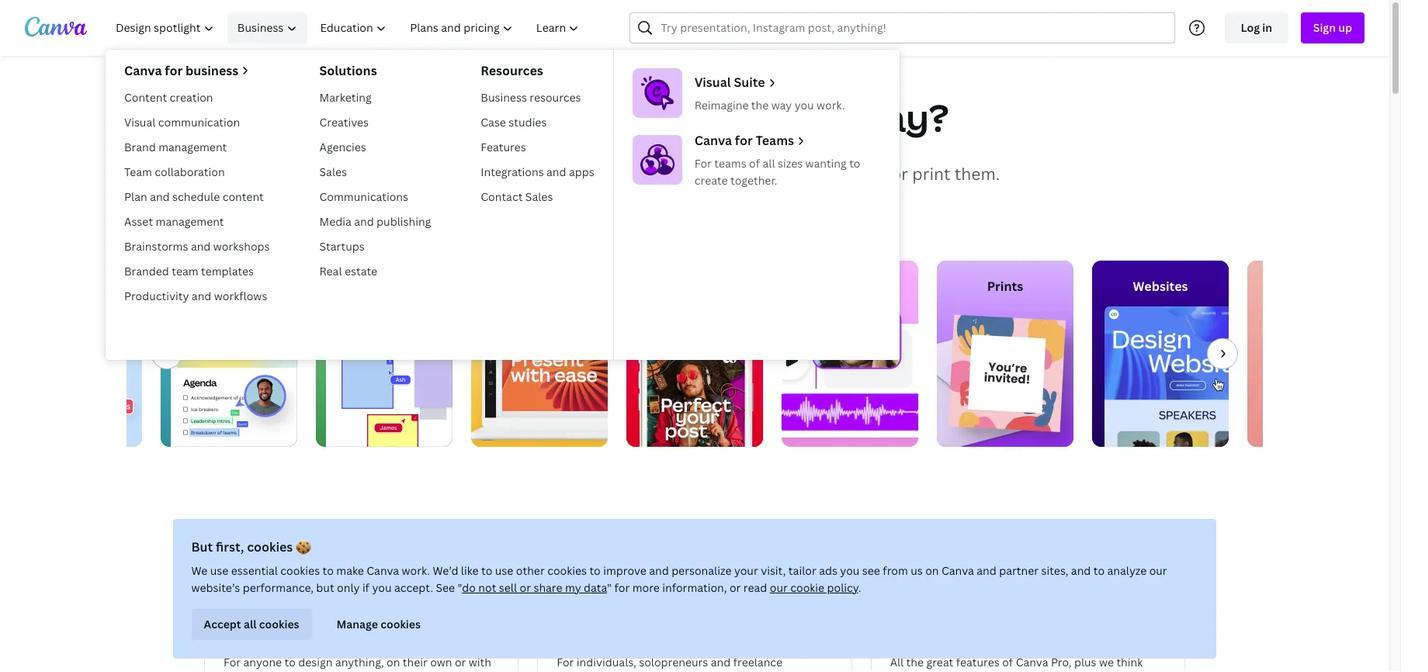 Task type: describe. For each thing, give the bounding box(es) containing it.
us
[[911, 564, 923, 578]]

create inside for teams of all sizes wanting to create together.
[[695, 173, 728, 188]]

see
[[436, 581, 455, 595]]

startups
[[319, 239, 365, 254]]

prints
[[987, 278, 1023, 295]]

data
[[584, 581, 608, 595]]

and inside for individuals, solopreneurs and freelance
[[711, 655, 731, 670]]

1 use from the left
[[211, 564, 229, 578]]

business resources link
[[475, 85, 601, 110]]

plus
[[1074, 655, 1097, 670]]

creatives
[[319, 115, 369, 130]]

branded team templates link
[[118, 259, 276, 284]]

productivity and workflows
[[124, 289, 267, 304]]

0 vertical spatial share
[[844, 163, 887, 185]]

for anyone to design anything, on their own or with
[[224, 655, 491, 672]]

creation
[[170, 90, 213, 105]]

policy
[[828, 581, 859, 595]]

2 " from the left
[[608, 581, 612, 595]]

share inside but first, cookies 🍪 dialog
[[534, 581, 563, 595]]

case studies
[[481, 115, 547, 130]]

asset
[[124, 214, 153, 229]]

1 horizontal spatial sales
[[525, 189, 553, 204]]

first,
[[216, 539, 244, 556]]

brand
[[124, 140, 156, 154]]

sales link
[[313, 160, 437, 185]]

cookies up my
[[548, 564, 587, 578]]

solutions
[[319, 62, 377, 79]]

to up but
[[323, 564, 334, 578]]

or left the read
[[730, 581, 741, 595]]

Try presentation, Instagram post, anything! search field
[[661, 13, 1165, 43]]

features
[[481, 140, 526, 154]]

🍪
[[296, 539, 312, 556]]

of inside for teams of all sizes wanting to create together.
[[749, 156, 760, 171]]

but
[[317, 581, 335, 595]]

more
[[633, 581, 660, 595]]

business
[[185, 62, 238, 79]]

design for anything,
[[298, 655, 333, 670]]

but first, cookies 🍪 dialog
[[173, 519, 1217, 659]]

or left print
[[891, 163, 908, 185]]

sites,
[[1042, 564, 1069, 578]]

tailor
[[789, 564, 817, 578]]

for teams of all sizes wanting to create together.
[[695, 156, 861, 188]]

media and publishing
[[319, 214, 431, 229]]

workflows
[[214, 289, 267, 304]]

studies
[[509, 115, 547, 130]]

together.
[[731, 173, 777, 188]]

visual for visual communication
[[124, 115, 156, 130]]

the for great
[[906, 655, 924, 670]]

brainstorms and workshops link
[[118, 234, 276, 259]]

canva up if
[[367, 564, 400, 578]]

for inside but first, cookies 🍪 dialog
[[615, 581, 630, 595]]

visit,
[[761, 564, 786, 578]]

canva up content
[[124, 62, 162, 79]]

productivity and workflows link
[[118, 284, 276, 309]]

reimagine
[[695, 98, 749, 113]]

0 horizontal spatial create
[[571, 163, 621, 185]]

apps
[[569, 165, 594, 179]]

business for business resources
[[481, 90, 527, 105]]

canva up teams
[[695, 132, 732, 149]]

on inside we use essential cookies to make canva work. we'd like to use other cookies to improve and personalize your visit, tailor ads you see from us on canva and partner sites, and to analyze our website's performance, but only if you accept. see "
[[926, 564, 939, 578]]

sign
[[1313, 20, 1336, 35]]

we'd
[[433, 564, 459, 578]]

visual for visual suite
[[695, 74, 731, 91]]

to right the sizes
[[824, 163, 840, 185]]

communications
[[319, 189, 408, 204]]

sizes
[[778, 156, 803, 171]]

analyze
[[1108, 564, 1147, 578]]

visual suite
[[695, 74, 765, 91]]

for for canva for teams
[[695, 156, 712, 171]]

fit
[[660, 521, 688, 554]]

own
[[430, 655, 452, 670]]

do not sell or share my data link
[[463, 581, 608, 595]]

contact sales
[[481, 189, 553, 204]]

read
[[744, 581, 768, 595]]

case
[[481, 115, 506, 130]]

canva up anyone
[[224, 616, 281, 642]]

.
[[859, 581, 862, 595]]

to right like
[[482, 564, 493, 578]]

their
[[403, 655, 428, 670]]

resources
[[530, 90, 581, 105]]

print
[[912, 163, 951, 185]]

great
[[927, 655, 954, 670]]

media and publishing link
[[313, 210, 437, 234]]

to inside for anyone to design anything, on their own or with
[[285, 655, 296, 670]]

the for way
[[751, 98, 769, 113]]

cookies up essential
[[247, 539, 293, 556]]

what
[[441, 92, 539, 143]]

to inside for teams of all sizes wanting to create together.
[[849, 156, 861, 171]]

creatives link
[[313, 110, 437, 135]]

easy
[[511, 163, 547, 185]]

other
[[516, 564, 545, 578]]

agencies link
[[313, 135, 437, 160]]

2 use from the left
[[496, 564, 514, 578]]

on inside for anyone to design anything, on their own or with
[[387, 655, 400, 670]]

business resources
[[481, 90, 581, 105]]

features
[[956, 655, 1000, 670]]

for up teams
[[735, 132, 753, 149]]

business button
[[228, 12, 307, 43]]

marketing
[[319, 90, 372, 105]]

solopreneurs
[[639, 655, 708, 670]]

business menu
[[106, 50, 900, 360]]

freelance
[[733, 655, 783, 670]]

0 horizontal spatial our
[[770, 581, 788, 595]]

accept all cookies
[[204, 617, 300, 632]]

and left partner on the bottom right
[[977, 564, 997, 578]]

perfect
[[560, 521, 655, 554]]

work. inside we use essential cookies to make canva work. we'd like to use other cookies to improve and personalize your visit, tailor ads you see from us on canva and partner sites, and to analyze our website's performance, but only if you accept. see "
[[402, 564, 431, 578]]

free
[[285, 616, 327, 642]]

contact sales link
[[475, 185, 601, 210]]

real estate link
[[313, 259, 437, 284]]

team collaboration link
[[118, 160, 276, 185]]

sell
[[499, 581, 518, 595]]

real estate
[[319, 264, 377, 279]]



Task type: locate. For each thing, give the bounding box(es) containing it.
0 horizontal spatial of
[[749, 156, 760, 171]]

do
[[463, 581, 476, 595]]

our down visit,
[[770, 581, 788, 595]]

or right own on the bottom of the page
[[455, 655, 466, 670]]

share down today?
[[844, 163, 887, 185]]

collaboration
[[155, 165, 225, 179]]

1 horizontal spatial "
[[608, 581, 612, 595]]

websites
[[1133, 278, 1188, 295]]

for left anyone
[[224, 655, 241, 670]]

what will you design today?
[[441, 92, 949, 143]]

case studies link
[[475, 110, 601, 135]]

all inside accept all cookies button
[[244, 617, 257, 632]]

1 horizontal spatial business
[[481, 90, 527, 105]]

accept all cookies button
[[192, 609, 312, 640]]

0 vertical spatial work.
[[817, 98, 845, 113]]

0 horizontal spatial use
[[211, 564, 229, 578]]

partner
[[1000, 564, 1039, 578]]

cookies down performance,
[[260, 617, 300, 632]]

0 vertical spatial of
[[749, 156, 760, 171]]

0 vertical spatial the
[[751, 98, 769, 113]]

1 horizontal spatial all
[[763, 156, 775, 171]]

canva inside all the great features of canva pro, plus we think
[[1016, 655, 1048, 670]]

our inside we use essential cookies to make canva work. we'd like to use other cookies to improve and personalize your visit, tailor ads you see from us on canva and partner sites, and to analyze our website's performance, but only if you accept. see "
[[1150, 564, 1168, 578]]

use up website's
[[211, 564, 229, 578]]

integrations
[[481, 165, 544, 179]]

and right plan
[[150, 189, 170, 204]]

1 vertical spatial share
[[534, 581, 563, 595]]

work. right way
[[817, 98, 845, 113]]

our cookie policy link
[[770, 581, 859, 595]]

all inside for teams of all sizes wanting to create together.
[[763, 156, 775, 171]]

all left the sizes
[[763, 156, 775, 171]]

to left apps
[[551, 163, 567, 185]]

on left their
[[387, 655, 400, 670]]

if
[[363, 581, 370, 595]]

canva makes it easy to create professional designs and to share or print them.
[[390, 163, 1000, 185]]

team
[[124, 165, 152, 179]]

the inside all the great features of canva pro, plus we think
[[906, 655, 924, 670]]

them.
[[955, 163, 1000, 185]]

0 horizontal spatial the
[[751, 98, 769, 113]]

cookies
[[247, 539, 293, 556], [281, 564, 320, 578], [548, 564, 587, 578], [260, 617, 300, 632], [381, 617, 421, 632]]

0 vertical spatial visual
[[695, 74, 731, 91]]

for up content creation
[[165, 62, 183, 79]]

and left freelance at right bottom
[[711, 655, 731, 670]]

0 horizontal spatial share
[[534, 581, 563, 595]]

brainstorms
[[124, 239, 188, 254]]

to left analyze
[[1094, 564, 1105, 578]]

for
[[165, 62, 183, 79], [735, 132, 753, 149], [693, 521, 731, 554], [615, 581, 630, 595]]

for inside for anyone to design anything, on their own or with
[[224, 655, 241, 670]]

for left individuals,
[[557, 655, 574, 670]]

1 horizontal spatial visual
[[695, 74, 731, 91]]

management
[[159, 140, 227, 154], [156, 214, 224, 229]]

the left way
[[751, 98, 769, 113]]

to up data
[[590, 564, 601, 578]]

0 vertical spatial sales
[[319, 165, 347, 179]]

canva for teams
[[695, 132, 794, 149]]

plan and schedule content link
[[118, 185, 276, 210]]

1 horizontal spatial our
[[1150, 564, 1168, 578]]

up
[[1339, 20, 1352, 35]]

0 horizontal spatial design
[[298, 655, 333, 670]]

media
[[319, 214, 351, 229]]

0 vertical spatial on
[[926, 564, 939, 578]]

for for canva free
[[224, 655, 241, 670]]

0 vertical spatial our
[[1150, 564, 1168, 578]]

0 horizontal spatial work.
[[402, 564, 431, 578]]

1 horizontal spatial design
[[692, 92, 811, 143]]

not
[[479, 581, 497, 595]]

for up personalize
[[693, 521, 731, 554]]

pro,
[[1051, 655, 1072, 670]]

visual up reimagine at the top of the page
[[695, 74, 731, 91]]

canva for business link
[[124, 62, 270, 79]]

0 horizontal spatial sales
[[319, 165, 347, 179]]

branded team templates
[[124, 264, 254, 279]]

2 horizontal spatial for
[[695, 156, 712, 171]]

marketing link
[[313, 85, 437, 110]]

management for asset management
[[156, 214, 224, 229]]

but first, cookies 🍪
[[192, 539, 312, 556]]

0 horizontal spatial business
[[237, 20, 284, 35]]

" down improve
[[608, 581, 612, 595]]

1 horizontal spatial work.
[[817, 98, 845, 113]]

schedule
[[172, 189, 220, 204]]

content
[[223, 189, 264, 204]]

0 horizontal spatial for
[[224, 655, 241, 670]]

top level navigation element
[[106, 12, 900, 360]]

work. up the accept.
[[402, 564, 431, 578]]

management for brand management
[[159, 140, 227, 154]]

0 vertical spatial all
[[763, 156, 775, 171]]

create down teams
[[695, 173, 728, 188]]

our right analyze
[[1150, 564, 1168, 578]]

cookies inside accept all cookies button
[[260, 617, 300, 632]]

it
[[496, 163, 507, 185]]

None search field
[[630, 12, 1175, 43]]

0 horizontal spatial all
[[244, 617, 257, 632]]

0 horizontal spatial visual
[[124, 115, 156, 130]]

management down visual communication link
[[159, 140, 227, 154]]

1 horizontal spatial for
[[557, 655, 574, 670]]

you inside the business menu
[[795, 98, 814, 113]]

cookies down the accept.
[[381, 617, 421, 632]]

log in button
[[1225, 12, 1289, 43]]

log in
[[1241, 20, 1272, 35]]

team collaboration
[[124, 165, 225, 179]]

in
[[1263, 20, 1272, 35]]

to right anyone
[[285, 655, 296, 670]]

business for business
[[237, 20, 284, 35]]

communications link
[[313, 185, 437, 210]]

everyone
[[736, 521, 854, 554]]

1 vertical spatial sales
[[525, 189, 553, 204]]

visual communication
[[124, 115, 240, 130]]

the inside menu
[[751, 98, 769, 113]]

content creation link
[[118, 85, 276, 110]]

business up business
[[237, 20, 284, 35]]

canva right us on the bottom right
[[942, 564, 975, 578]]

individuals,
[[577, 655, 636, 670]]

ads
[[820, 564, 838, 578]]

business inside menu
[[481, 90, 527, 105]]

1 horizontal spatial of
[[1002, 655, 1013, 670]]

of inside all the great features of canva pro, plus we think
[[1002, 655, 1013, 670]]

1 horizontal spatial the
[[906, 655, 924, 670]]

or inside for anyone to design anything, on their own or with
[[455, 655, 466, 670]]

1 vertical spatial design
[[298, 655, 333, 670]]

visual up brand
[[124, 115, 156, 130]]

plan and schedule content
[[124, 189, 264, 204]]

0 vertical spatial business
[[237, 20, 284, 35]]

0 vertical spatial design
[[692, 92, 811, 143]]

1 horizontal spatial create
[[695, 173, 728, 188]]

to right wanting
[[849, 156, 861, 171]]

my
[[566, 581, 582, 595]]

and down 'asset management' link
[[191, 239, 211, 254]]

" right see
[[458, 581, 463, 595]]

real
[[319, 264, 342, 279]]

on right us on the bottom right
[[926, 564, 939, 578]]

sales down agencies
[[319, 165, 347, 179]]

of up together.
[[749, 156, 760, 171]]

on
[[926, 564, 939, 578], [387, 655, 400, 670]]

and inside "link"
[[547, 165, 566, 179]]

and down branded team templates link at the left of page
[[192, 289, 211, 304]]

canva left the pro, in the bottom of the page
[[1016, 655, 1048, 670]]

you right way
[[795, 98, 814, 113]]

1 vertical spatial visual
[[124, 115, 156, 130]]

1 vertical spatial our
[[770, 581, 788, 595]]

you up policy
[[841, 564, 860, 578]]

sales down integrations and apps "link"
[[525, 189, 553, 204]]

1 vertical spatial work.
[[402, 564, 431, 578]]

for inside for individuals, solopreneurs and freelance
[[557, 655, 574, 670]]

business inside popup button
[[237, 20, 284, 35]]

1 vertical spatial the
[[906, 655, 924, 670]]

for left teams
[[695, 156, 712, 171]]

essential
[[232, 564, 278, 578]]

a
[[536, 521, 555, 554]]

for inside for teams of all sizes wanting to create together.
[[695, 156, 712, 171]]

for down improve
[[615, 581, 630, 595]]

manage cookies
[[337, 617, 421, 632]]

you right if
[[373, 581, 392, 595]]

and down communications
[[354, 214, 374, 229]]

contact
[[481, 189, 523, 204]]

all right accept
[[244, 617, 257, 632]]

teams
[[756, 132, 794, 149]]

asset management
[[124, 214, 224, 229]]

canva down agencies link
[[390, 163, 438, 185]]

all
[[763, 156, 775, 171], [244, 617, 257, 632]]

1 horizontal spatial on
[[926, 564, 939, 578]]

0 horizontal spatial on
[[387, 655, 400, 670]]

templates
[[201, 264, 254, 279]]

and down teams
[[790, 163, 820, 185]]

1 vertical spatial management
[[156, 214, 224, 229]]

1 vertical spatial of
[[1002, 655, 1013, 670]]

0 vertical spatial management
[[159, 140, 227, 154]]

use up sell
[[496, 564, 514, 578]]

resources
[[481, 62, 543, 79]]

management down plan and schedule content
[[156, 214, 224, 229]]

manage
[[337, 617, 378, 632]]

all the great features of canva pro, plus we think
[[890, 655, 1164, 672]]

whiteboards
[[346, 278, 423, 295]]

0 horizontal spatial "
[[458, 581, 463, 595]]

business
[[237, 20, 284, 35], [481, 90, 527, 105]]

cookies inside manage cookies button
[[381, 617, 421, 632]]

design inside for anyone to design anything, on their own or with
[[298, 655, 333, 670]]

canva free
[[224, 616, 327, 642]]

canva for business
[[124, 62, 238, 79]]

design for today?
[[692, 92, 811, 143]]

share
[[844, 163, 887, 185], [534, 581, 563, 595]]

with
[[469, 655, 491, 670]]

but
[[192, 539, 213, 556]]

and left apps
[[547, 165, 566, 179]]

business up case studies on the left top of page
[[481, 90, 527, 105]]

and up "do not sell or share my data " for more information, or read our cookie policy ."
[[650, 564, 669, 578]]

1 " from the left
[[458, 581, 463, 595]]

accept.
[[395, 581, 434, 595]]

communication
[[158, 115, 240, 130]]

create
[[571, 163, 621, 185], [695, 173, 728, 188]]

or right sell
[[520, 581, 531, 595]]

designs
[[726, 163, 786, 185]]

from
[[883, 564, 909, 578]]

and right sites,
[[1072, 564, 1091, 578]]

you up "professional"
[[614, 92, 684, 143]]

cookies down 🍪 at the bottom left
[[281, 564, 320, 578]]

brainstorms and workshops
[[124, 239, 270, 254]]

1 vertical spatial all
[[244, 617, 257, 632]]

plan
[[124, 189, 147, 204]]

create down will
[[571, 163, 621, 185]]

the right "all"
[[906, 655, 924, 670]]

for individuals, solopreneurs and freelance
[[557, 655, 814, 672]]

information,
[[663, 581, 727, 595]]

brand management
[[124, 140, 227, 154]]

and
[[790, 163, 820, 185], [547, 165, 566, 179], [150, 189, 170, 204], [354, 214, 374, 229], [191, 239, 211, 254], [192, 289, 211, 304], [650, 564, 669, 578], [977, 564, 997, 578], [1072, 564, 1091, 578], [711, 655, 731, 670]]

reimagine the way you work.
[[695, 98, 845, 113]]

1 vertical spatial on
[[387, 655, 400, 670]]

work. inside the business menu
[[817, 98, 845, 113]]

1 vertical spatial business
[[481, 90, 527, 105]]

1 horizontal spatial share
[[844, 163, 887, 185]]

of right features
[[1002, 655, 1013, 670]]

share down 'other'
[[534, 581, 563, 595]]

" inside we use essential cookies to make canva work. we'd like to use other cookies to improve and personalize your visit, tailor ads you see from us on canva and partner sites, and to analyze our website's performance, but only if you accept. see "
[[458, 581, 463, 595]]

1 horizontal spatial use
[[496, 564, 514, 578]]



Task type: vqa. For each thing, say whether or not it's contained in the screenshot.
of inside the All the great features of Canva Pro, plus we think
yes



